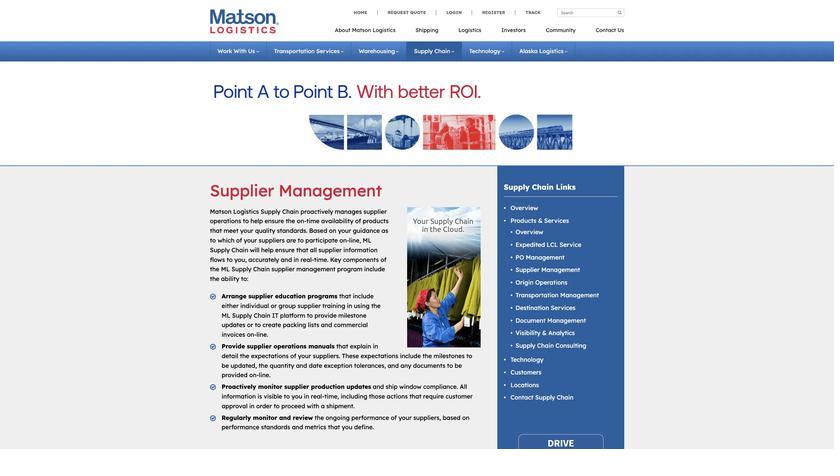 Task type: vqa. For each thing, say whether or not it's contained in the screenshot.
household to the top
no



Task type: describe. For each thing, give the bounding box(es) containing it.
locations
[[511, 381, 539, 389]]

of right components
[[381, 256, 387, 264]]

and ship window compliance. all information is visible to you in real-time, including those actions that require customer approval in order to proceed with a shipment.
[[222, 383, 473, 410]]

supplier down accurately
[[272, 266, 295, 273]]

the up standards.
[[286, 217, 295, 225]]

documents
[[413, 362, 446, 370]]

ship
[[386, 383, 398, 391]]

regularly monitor and review
[[222, 414, 313, 422]]

expedited lcl service link
[[516, 241, 582, 249]]

supplier management link
[[516, 266, 581, 274]]

work with us
[[218, 47, 255, 54]]

and inside that include either individual or group supplier training in using the ml supply chain it platform to provide milestone updates or to create packing lists and commercial invoices on-line.
[[321, 321, 332, 329]]

management up proactively
[[279, 181, 382, 201]]

request
[[388, 10, 409, 15]]

lcl
[[547, 241, 558, 249]]

investors link
[[492, 25, 536, 38]]

supplier up key
[[319, 246, 342, 254]]

transportation services
[[274, 47, 340, 54]]

shipping link
[[406, 25, 449, 38]]

your inside the ongoing performance of your suppliers, based on performance standards and metrics that you define.
[[399, 414, 412, 422]]

approval
[[222, 402, 248, 410]]

create
[[263, 321, 281, 329]]

line,
[[349, 237, 361, 244]]

transportation management link
[[516, 292, 600, 299]]

lists
[[308, 321, 320, 329]]

flows
[[210, 256, 225, 264]]

1 vertical spatial services
[[545, 217, 569, 225]]

customers
[[511, 369, 542, 376]]

milestone
[[339, 312, 367, 319]]

management for the transportation management link
[[561, 292, 600, 299]]

services for destination
[[551, 304, 576, 312]]

the ongoing performance of your suppliers, based on performance standards and metrics that you define.
[[222, 414, 470, 431]]

document management
[[516, 317, 586, 324]]

contact us link
[[586, 25, 625, 38]]

about matson logistics
[[335, 27, 396, 33]]

review
[[293, 414, 313, 422]]

you inside 'and ship window compliance. all information is visible to you in real-time, including those actions that require customer approval in order to proceed with a shipment.'
[[292, 393, 303, 400]]

provide
[[222, 343, 245, 350]]

origin operations
[[516, 279, 568, 287]]

that inside that include either individual or group supplier training in using the ml supply chain it platform to provide milestone updates or to create packing lists and commercial invoices on-line.
[[339, 293, 351, 300]]

top menu navigation
[[335, 25, 625, 38]]

alaska
[[520, 47, 538, 54]]

products & services
[[511, 217, 569, 225]]

of up guidance
[[355, 217, 361, 225]]

0 vertical spatial technology
[[470, 47, 501, 54]]

request quote link
[[378, 10, 436, 15]]

transportation management
[[516, 292, 600, 299]]

community
[[546, 27, 576, 33]]

origin
[[516, 279, 534, 287]]

packing
[[283, 321, 306, 329]]

including
[[341, 393, 368, 400]]

management for document management link
[[548, 317, 586, 324]]

all
[[310, 246, 317, 254]]

register
[[483, 10, 506, 15]]

the up updated, on the left bottom of page
[[240, 352, 250, 360]]

quantity
[[270, 362, 295, 370]]

products & services link
[[511, 217, 569, 225]]

logistics link
[[449, 25, 492, 38]]

using
[[354, 302, 370, 310]]

milestones
[[434, 352, 465, 360]]

line. inside that include either individual or group supplier training in using the ml supply chain it platform to provide milestone updates or to create packing lists and commercial invoices on-line.
[[257, 331, 268, 339]]

shipping
[[416, 27, 439, 33]]

of inside that explain in detail the expectations of your suppliers. these expectations include the milestones to be updated, the quantity and date exception tolerances, and any documents to be provided on-line.
[[291, 352, 297, 360]]

any
[[401, 362, 412, 370]]

all
[[460, 383, 467, 391]]

consulting
[[556, 342, 587, 350]]

quality
[[255, 227, 276, 235]]

arrange
[[222, 293, 247, 300]]

management for the supplier management 'link'
[[542, 266, 581, 274]]

customers link
[[511, 369, 542, 376]]

accurately
[[249, 256, 279, 264]]

technology inside supply chain links section
[[511, 356, 544, 364]]

with
[[234, 47, 247, 54]]

0 vertical spatial supplier management
[[210, 181, 382, 201]]

0 vertical spatial supplier
[[210, 181, 274, 201]]

request quote
[[388, 10, 426, 15]]

overview for technology
[[511, 204, 539, 212]]

logistics down community link
[[540, 47, 564, 54]]

visibility & analytics link
[[516, 329, 575, 337]]

home
[[354, 10, 368, 15]]

login
[[447, 10, 462, 15]]

provide
[[315, 312, 337, 319]]

supplier inside supply chain links section
[[516, 266, 540, 274]]

1 vertical spatial ml
[[221, 266, 230, 273]]

individual
[[241, 302, 269, 310]]

a
[[321, 402, 325, 410]]

the inside that include either individual or group supplier training in using the ml supply chain it platform to provide milestone updates or to create packing lists and commercial invoices on-line.
[[372, 302, 381, 310]]

detail
[[222, 352, 238, 360]]

home link
[[354, 10, 378, 15]]

manages
[[335, 208, 362, 215]]

supplier up individual
[[249, 293, 273, 300]]

as
[[382, 227, 389, 235]]

about
[[335, 27, 351, 33]]

your down availability
[[338, 227, 351, 235]]

2 be from the left
[[455, 362, 462, 370]]

your right the meet
[[240, 227, 254, 235]]

visible
[[264, 393, 282, 400]]

matson inside matson logistics supply chain proactively manages supplier operations to help ensure the on-time availability of products that meet your quality standards. based on your guidance as to which of your suppliers are to participate on-line, ml supply chain will help ensure that all supplier information flows to you, accurately and in real-time. key components of the ml supply chain supplier management program include the ability to:
[[210, 208, 232, 215]]

invoices
[[222, 331, 245, 339]]

work
[[218, 47, 232, 54]]

1 vertical spatial operations
[[274, 343, 307, 350]]

the left quantity
[[259, 362, 268, 370]]

login link
[[436, 10, 472, 15]]

& for visibility
[[543, 329, 547, 337]]

supply chain consulting
[[516, 342, 587, 350]]

standards
[[261, 424, 290, 431]]

2 expectations from the left
[[361, 352, 399, 360]]

monitor for performance
[[253, 414, 277, 422]]

shipment.
[[327, 402, 355, 410]]

supplier down create
[[247, 343, 272, 350]]

define.
[[354, 424, 374, 431]]

include inside that explain in detail the expectations of your suppliers. these expectations include the milestones to be updated, the quantity and date exception tolerances, and any documents to be provided on-line.
[[400, 352, 421, 360]]

supplier up the products
[[364, 208, 387, 215]]

time,
[[325, 393, 339, 400]]

either
[[222, 302, 239, 310]]

0 vertical spatial help
[[251, 217, 263, 225]]

1 expectations from the left
[[251, 352, 289, 360]]

and up standards
[[279, 414, 291, 422]]

tolerances,
[[354, 362, 386, 370]]

it
[[272, 312, 279, 319]]

0 vertical spatial ml
[[363, 237, 372, 244]]

on- down availability
[[340, 237, 349, 244]]

based
[[443, 414, 461, 422]]

are
[[287, 237, 296, 244]]

include inside matson logistics supply chain proactively manages supplier operations to help ensure the on-time availability of products that meet your quality standards. based on your guidance as to which of your suppliers are to participate on-line, ml supply chain will help ensure that all supplier information flows to you, accurately and in real-time. key components of the ml supply chain supplier management program include the ability to:
[[364, 266, 385, 273]]

on- inside that explain in detail the expectations of your suppliers. these expectations include the milestones to be updated, the quantity and date exception tolerances, and any documents to be provided on-line.
[[249, 372, 259, 379]]

your up will
[[244, 237, 257, 244]]

products
[[363, 217, 389, 225]]

overview for po management
[[516, 228, 544, 236]]

Search search field
[[558, 8, 625, 17]]

those
[[369, 393, 385, 400]]

real- inside matson logistics supply chain proactively manages supplier operations to help ensure the on-time availability of products that meet your quality standards. based on your guidance as to which of your suppliers are to participate on-line, ml supply chain will help ensure that all supplier information flows to you, accurately and in real-time. key components of the ml supply chain supplier management program include the ability to:
[[301, 256, 314, 264]]

po
[[516, 254, 525, 261]]



Task type: locate. For each thing, give the bounding box(es) containing it.
and up those
[[373, 383, 384, 391]]

&
[[539, 217, 543, 225], [543, 329, 547, 337]]

1 vertical spatial you
[[342, 424, 353, 431]]

1 vertical spatial overview
[[516, 228, 544, 236]]

based
[[309, 227, 328, 235]]

technology down the top menu navigation
[[470, 47, 501, 54]]

1 horizontal spatial expectations
[[361, 352, 399, 360]]

1 vertical spatial &
[[543, 329, 547, 337]]

you inside the ongoing performance of your suppliers, based on performance standards and metrics that you define.
[[342, 424, 353, 431]]

service
[[560, 241, 582, 249]]

1 horizontal spatial operations
[[274, 343, 307, 350]]

and down the are
[[281, 256, 292, 264]]

on- inside that include either individual or group supplier training in using the ml supply chain it platform to provide milestone updates or to create packing lists and commercial invoices on-line.
[[247, 331, 257, 339]]

compliance.
[[424, 383, 459, 391]]

carrier image
[[516, 433, 606, 449]]

logistics down login
[[459, 27, 482, 33]]

0 horizontal spatial expectations
[[251, 352, 289, 360]]

technology link
[[470, 47, 505, 54], [511, 356, 544, 364]]

alaska logistics
[[520, 47, 564, 54]]

training
[[323, 302, 346, 310]]

expectations down provide supplier operations manuals at the bottom left of page
[[251, 352, 289, 360]]

information inside 'and ship window compliance. all information is visible to you in real-time, including those actions that require customer approval in order to proceed with a shipment.'
[[222, 393, 256, 400]]

in inside that explain in detail the expectations of your suppliers. these expectations include the milestones to be updated, the quantity and date exception tolerances, and any documents to be provided on-line.
[[373, 343, 378, 350]]

track
[[526, 10, 541, 15]]

updates up invoices
[[222, 321, 246, 329]]

expedited
[[516, 241, 546, 249]]

the inside the ongoing performance of your suppliers, based on performance standards and metrics that you define.
[[315, 414, 324, 422]]

us inside the top menu navigation
[[618, 27, 625, 33]]

supply chain links section
[[489, 166, 633, 449]]

include inside that include either individual or group supplier training in using the ml supply chain it platform to provide milestone updates or to create packing lists and commercial invoices on-line.
[[353, 293, 374, 300]]

these
[[342, 352, 359, 360]]

that down ongoing
[[328, 424, 340, 431]]

supplier management up operations
[[516, 266, 581, 274]]

that left all
[[297, 246, 309, 254]]

management up operations
[[542, 266, 581, 274]]

or
[[271, 302, 277, 310], [247, 321, 253, 329]]

and inside the ongoing performance of your suppliers, based on performance standards and metrics that you define.
[[292, 424, 303, 431]]

ml down guidance
[[363, 237, 372, 244]]

1 vertical spatial include
[[353, 293, 374, 300]]

0 vertical spatial ensure
[[265, 217, 284, 225]]

and inside matson logistics supply chain proactively manages supplier operations to help ensure the on-time availability of products that meet your quality standards. based on your guidance as to which of your suppliers are to participate on-line, ml supply chain will help ensure that all supplier information flows to you, accurately and in real-time. key components of the ml supply chain supplier management program include the ability to:
[[281, 256, 292, 264]]

technology
[[470, 47, 501, 54], [511, 356, 544, 364]]

program
[[337, 266, 363, 273]]

0 vertical spatial or
[[271, 302, 277, 310]]

be
[[222, 362, 229, 370], [455, 362, 462, 370]]

services down transportation management
[[551, 304, 576, 312]]

matson inside the top menu navigation
[[352, 27, 371, 33]]

0 vertical spatial you
[[292, 393, 303, 400]]

1 horizontal spatial information
[[344, 246, 378, 254]]

availability
[[321, 217, 354, 225]]

monitor up visible
[[258, 383, 283, 391]]

us right with
[[248, 47, 255, 54]]

that up these
[[337, 343, 349, 350]]

1 vertical spatial supplier management
[[516, 266, 581, 274]]

ensure up quality
[[265, 217, 284, 225]]

1 horizontal spatial updates
[[347, 383, 371, 391]]

1 horizontal spatial us
[[618, 27, 625, 33]]

0 vertical spatial information
[[344, 246, 378, 254]]

0 horizontal spatial you
[[292, 393, 303, 400]]

ml inside that include either individual or group supplier training in using the ml supply chain it platform to provide milestone updates or to create packing lists and commercial invoices on-line.
[[222, 312, 231, 319]]

0 vertical spatial line.
[[257, 331, 268, 339]]

work with us link
[[218, 47, 259, 54]]

overview link up products
[[511, 204, 539, 212]]

us
[[618, 27, 625, 33], [248, 47, 255, 54]]

or up it
[[271, 302, 277, 310]]

participate
[[306, 237, 338, 244]]

2 vertical spatial services
[[551, 304, 576, 312]]

line.
[[257, 331, 268, 339], [259, 372, 271, 379]]

1 vertical spatial technology
[[511, 356, 544, 364]]

that inside 'and ship window compliance. all information is visible to you in real-time, including those actions that require customer approval in order to proceed with a shipment.'
[[410, 393, 422, 400]]

of down the meet
[[236, 237, 242, 244]]

real-
[[301, 256, 314, 264], [311, 393, 325, 400]]

your
[[240, 227, 254, 235], [338, 227, 351, 235], [244, 237, 257, 244], [298, 352, 311, 360], [399, 414, 412, 422]]

transportation for transportation management
[[516, 292, 559, 299]]

on- up standards.
[[297, 217, 307, 225]]

logistics inside matson logistics supply chain proactively manages supplier operations to help ensure the on-time availability of products that meet your quality standards. based on your guidance as to which of your suppliers are to participate on-line, ml supply chain will help ensure that all supplier information flows to you, accurately and in real-time. key components of the ml supply chain supplier management program include the ability to:
[[233, 208, 259, 215]]

you down proactively monitor supplier production updates
[[292, 393, 303, 400]]

technology link up customers link
[[511, 356, 544, 364]]

the right using
[[372, 302, 381, 310]]

supplier up proceed
[[285, 383, 309, 391]]

0 vertical spatial transportation
[[274, 47, 315, 54]]

1 vertical spatial or
[[247, 321, 253, 329]]

0 horizontal spatial technology
[[470, 47, 501, 54]]

2 vertical spatial include
[[400, 352, 421, 360]]

line. down quantity
[[259, 372, 271, 379]]

1 vertical spatial supplier
[[516, 266, 540, 274]]

visibility & analytics
[[516, 329, 575, 337]]

1 horizontal spatial you
[[342, 424, 353, 431]]

1 horizontal spatial supplier
[[516, 266, 540, 274]]

0 horizontal spatial on
[[329, 227, 337, 235]]

services
[[317, 47, 340, 54], [545, 217, 569, 225], [551, 304, 576, 312]]

management up analytics
[[548, 317, 586, 324]]

operations
[[536, 279, 568, 287]]

supply
[[414, 47, 433, 54], [504, 183, 530, 192], [261, 208, 281, 215], [210, 246, 230, 254], [232, 266, 252, 273], [232, 312, 252, 319], [516, 342, 536, 350], [536, 394, 556, 402]]

1 vertical spatial performance
[[222, 424, 260, 431]]

1 vertical spatial line.
[[259, 372, 271, 379]]

information up components
[[344, 246, 378, 254]]

& down document management link
[[543, 329, 547, 337]]

0 vertical spatial technology link
[[470, 47, 505, 54]]

community link
[[536, 25, 586, 38]]

your left suppliers,
[[399, 414, 412, 422]]

operations inside matson logistics supply chain proactively manages supplier operations to help ensure the on-time availability of products that meet your quality standards. based on your guidance as to which of your suppliers are to participate on-line, ml supply chain will help ensure that all supplier information flows to you, accurately and in real-time. key components of the ml supply chain supplier management program include the ability to:
[[210, 217, 241, 225]]

line. down create
[[257, 331, 268, 339]]

matson up the meet
[[210, 208, 232, 215]]

0 horizontal spatial supplier management
[[210, 181, 382, 201]]

on inside the ongoing performance of your suppliers, based on performance standards and metrics that you define.
[[463, 414, 470, 422]]

1 vertical spatial transportation
[[516, 292, 559, 299]]

overview link up expedited
[[516, 228, 544, 236]]

document
[[516, 317, 546, 324]]

1 be from the left
[[222, 362, 229, 370]]

operations
[[210, 217, 241, 225], [274, 343, 307, 350]]

actions
[[387, 393, 408, 400]]

group
[[279, 302, 296, 310]]

contact for contact supply chain
[[511, 394, 534, 402]]

and inside 'and ship window compliance. all information is visible to you in real-time, including those actions that require customer approval in order to proceed with a shipment.'
[[373, 383, 384, 391]]

0 horizontal spatial performance
[[222, 424, 260, 431]]

0 horizontal spatial information
[[222, 393, 256, 400]]

on- right invoices
[[247, 331, 257, 339]]

information down proactively
[[222, 393, 256, 400]]

ml
[[363, 237, 372, 244], [221, 266, 230, 273], [222, 312, 231, 319]]

time.
[[314, 256, 329, 264]]

operations up quantity
[[274, 343, 307, 350]]

performance up define.
[[352, 414, 389, 422]]

1 horizontal spatial performance
[[352, 414, 389, 422]]

1 vertical spatial matson
[[210, 208, 232, 215]]

1 horizontal spatial matson
[[352, 27, 371, 33]]

include up using
[[353, 293, 374, 300]]

supplier management
[[210, 181, 382, 201], [516, 266, 581, 274]]

management up the supplier management 'link'
[[526, 254, 565, 261]]

transportation
[[274, 47, 315, 54], [516, 292, 559, 299]]

transportation services link
[[274, 47, 344, 54]]

0 vertical spatial on
[[329, 227, 337, 235]]

of
[[355, 217, 361, 225], [236, 237, 242, 244], [381, 256, 387, 264], [291, 352, 297, 360], [391, 414, 397, 422]]

performance down the regularly
[[222, 424, 260, 431]]

in inside that include either individual or group supplier training in using the ml supply chain it platform to provide milestone updates or to create packing lists and commercial invoices on-line.
[[347, 302, 352, 310]]

be down detail
[[222, 362, 229, 370]]

0 vertical spatial services
[[317, 47, 340, 54]]

matson
[[352, 27, 371, 33], [210, 208, 232, 215]]

on
[[329, 227, 337, 235], [463, 414, 470, 422]]

explain
[[350, 343, 371, 350]]

real- up with
[[311, 393, 325, 400]]

you
[[292, 393, 303, 400], [342, 424, 353, 431]]

services down 'about'
[[317, 47, 340, 54]]

1 vertical spatial monitor
[[253, 414, 277, 422]]

components
[[343, 256, 379, 264]]

2 vertical spatial ml
[[222, 312, 231, 319]]

supply inside that include either individual or group supplier training in using the ml supply chain it platform to provide milestone updates or to create packing lists and commercial invoices on-line.
[[232, 312, 252, 319]]

date
[[309, 362, 323, 370]]

1 vertical spatial contact
[[511, 394, 534, 402]]

in right explain
[[373, 343, 378, 350]]

that explain in detail the expectations of your suppliers. these expectations include the milestones to be updated, the quantity and date exception tolerances, and any documents to be provided on-line.
[[222, 343, 473, 379]]

overview link for po management
[[516, 228, 544, 236]]

help up accurately
[[261, 246, 274, 254]]

commercial
[[334, 321, 368, 329]]

the left ability
[[210, 275, 220, 283]]

you down ongoing
[[342, 424, 353, 431]]

that inside that explain in detail the expectations of your suppliers. these expectations include the milestones to be updated, the quantity and date exception tolerances, and any documents to be provided on-line.
[[337, 343, 349, 350]]

0 vertical spatial real-
[[301, 256, 314, 264]]

monitor
[[258, 383, 283, 391], [253, 414, 277, 422]]

0 vertical spatial updates
[[222, 321, 246, 329]]

exception
[[324, 362, 353, 370]]

matson down "home"
[[352, 27, 371, 33]]

information inside matson logistics supply chain proactively manages supplier operations to help ensure the on-time availability of products that meet your quality standards. based on your guidance as to which of your suppliers are to participate on-line, ml supply chain will help ensure that all supplier information flows to you, accurately and in real-time. key components of the ml supply chain supplier management program include the ability to:
[[344, 246, 378, 254]]

0 vertical spatial contact
[[596, 27, 617, 33]]

transportation inside supply chain links section
[[516, 292, 559, 299]]

1 vertical spatial information
[[222, 393, 256, 400]]

meet
[[224, 227, 239, 235]]

matson logistics image
[[210, 9, 279, 33]]

suppliers.
[[313, 352, 341, 360]]

1 vertical spatial ensure
[[275, 246, 295, 254]]

arrange supplier education programs
[[222, 293, 338, 300]]

expectations up tolerances,
[[361, 352, 399, 360]]

0 horizontal spatial be
[[222, 362, 229, 370]]

supply chain consulting link
[[516, 342, 587, 350]]

ml up ability
[[221, 266, 230, 273]]

in up with
[[304, 393, 309, 400]]

overview link for technology
[[511, 204, 539, 212]]

regularly
[[222, 414, 251, 422]]

real- inside 'and ship window compliance. all information is visible to you in real-time, including those actions that require customer approval in order to proceed with a shipment.'
[[311, 393, 325, 400]]

0 vertical spatial monitor
[[258, 383, 283, 391]]

1 horizontal spatial supplier management
[[516, 266, 581, 274]]

monitor down order
[[253, 414, 277, 422]]

of down actions
[[391, 414, 397, 422]]

performance
[[352, 414, 389, 422], [222, 424, 260, 431]]

alaska services image
[[215, 68, 620, 157]]

that include either individual or group supplier training in using the ml supply chain it platform to provide milestone updates or to create packing lists and commercial invoices on-line.
[[222, 293, 381, 339]]

1 vertical spatial overview link
[[516, 228, 544, 236]]

and left date
[[296, 362, 307, 370]]

overview
[[511, 204, 539, 212], [516, 228, 544, 236]]

proceed
[[282, 402, 305, 410]]

1 horizontal spatial or
[[271, 302, 277, 310]]

updates up including
[[347, 383, 371, 391]]

0 vertical spatial overview link
[[511, 204, 539, 212]]

will
[[250, 246, 260, 254]]

contact down locations
[[511, 394, 534, 402]]

include down components
[[364, 266, 385, 273]]

of inside the ongoing performance of your suppliers, based on performance standards and metrics that you define.
[[391, 414, 397, 422]]

in up milestone
[[347, 302, 352, 310]]

destination services link
[[516, 304, 576, 312]]

overview up products
[[511, 204, 539, 212]]

technology up customers link
[[511, 356, 544, 364]]

your inside that explain in detail the expectations of your suppliers. these expectations include the milestones to be updated, the quantity and date exception tolerances, and any documents to be provided on-line.
[[298, 352, 311, 360]]

register link
[[472, 10, 516, 15]]

0 horizontal spatial updates
[[222, 321, 246, 329]]

logistics up the meet
[[233, 208, 259, 215]]

in down the are
[[294, 256, 299, 264]]

search image
[[618, 10, 622, 15]]

1 horizontal spatial on
[[463, 414, 470, 422]]

1 horizontal spatial technology
[[511, 356, 544, 364]]

1 vertical spatial updates
[[347, 383, 371, 391]]

0 vertical spatial include
[[364, 266, 385, 273]]

that up training at the bottom left of the page
[[339, 293, 351, 300]]

operations up the meet
[[210, 217, 241, 225]]

that inside the ongoing performance of your suppliers, based on performance standards and metrics that you define.
[[328, 424, 340, 431]]

management down operations
[[561, 292, 600, 299]]

0 vertical spatial &
[[539, 217, 543, 225]]

supplier management inside supply chain links section
[[516, 266, 581, 274]]

us down search image
[[618, 27, 625, 33]]

on inside matson logistics supply chain proactively manages supplier operations to help ensure the on-time availability of products that meet your quality standards. based on your guidance as to which of your suppliers are to participate on-line, ml supply chain will help ensure that all supplier information flows to you, accurately and in real-time. key components of the ml supply chain supplier management program include the ability to:
[[329, 227, 337, 235]]

ensure down the are
[[275, 246, 295, 254]]

monitor for to
[[258, 383, 283, 391]]

logistics up warehousing link
[[373, 27, 396, 33]]

and down review
[[292, 424, 303, 431]]

the up the documents on the bottom of the page
[[423, 352, 432, 360]]

chain inside that include either individual or group supplier training in using the ml supply chain it platform to provide milestone updates or to create packing lists and commercial invoices on-line.
[[254, 312, 271, 319]]

services up 'lcl'
[[545, 217, 569, 225]]

locations link
[[511, 381, 539, 389]]

supplier
[[364, 208, 387, 215], [319, 246, 342, 254], [272, 266, 295, 273], [249, 293, 273, 300], [298, 302, 321, 310], [247, 343, 272, 350], [285, 383, 309, 391]]

line. inside that explain in detail the expectations of your suppliers. these expectations include the milestones to be updated, the quantity and date exception tolerances, and any documents to be provided on-line.
[[259, 372, 271, 379]]

0 horizontal spatial technology link
[[470, 47, 505, 54]]

on down availability
[[329, 227, 337, 235]]

supplier down programs
[[298, 302, 321, 310]]

None search field
[[558, 8, 625, 17]]

contact for contact us
[[596, 27, 617, 33]]

supplier management up proactively
[[210, 181, 382, 201]]

1 horizontal spatial be
[[455, 362, 462, 370]]

0 horizontal spatial transportation
[[274, 47, 315, 54]]

management
[[297, 266, 336, 273]]

links
[[556, 183, 576, 192]]

management for po management link
[[526, 254, 565, 261]]

1 vertical spatial real-
[[311, 393, 325, 400]]

with
[[307, 402, 319, 410]]

of up quantity
[[291, 352, 297, 360]]

0 horizontal spatial or
[[247, 321, 253, 329]]

on- down updated, on the left bottom of page
[[249, 372, 259, 379]]

updates inside that include either individual or group supplier training in using the ml supply chain it platform to provide milestone updates or to create packing lists and commercial invoices on-line.
[[222, 321, 246, 329]]

contact inside supply chain links section
[[511, 394, 534, 402]]

1 vertical spatial help
[[261, 246, 274, 254]]

that up 'which'
[[210, 227, 222, 235]]

1 horizontal spatial contact
[[596, 27, 617, 33]]

real- down all
[[301, 256, 314, 264]]

0 horizontal spatial supplier
[[210, 181, 274, 201]]

1 horizontal spatial transportation
[[516, 292, 559, 299]]

contact supply chain
[[511, 394, 574, 402]]

your up date
[[298, 352, 311, 360]]

guidance
[[353, 227, 380, 235]]

contact down search search field
[[596, 27, 617, 33]]

proactively
[[222, 383, 256, 391]]

be down 'milestones'
[[455, 362, 462, 370]]

warehousing link
[[359, 47, 399, 54]]

ongoing
[[326, 414, 350, 422]]

and left any
[[388, 362, 399, 370]]

0 horizontal spatial contact
[[511, 394, 534, 402]]

manuals
[[309, 343, 335, 350]]

programs
[[308, 293, 338, 300]]

1 vertical spatial on
[[463, 414, 470, 422]]

1 vertical spatial us
[[248, 47, 255, 54]]

transportation for transportation services
[[274, 47, 315, 54]]

0 vertical spatial overview
[[511, 204, 539, 212]]

0 horizontal spatial us
[[248, 47, 255, 54]]

& right products
[[539, 217, 543, 225]]

in left order
[[249, 402, 255, 410]]

management
[[279, 181, 382, 201], [526, 254, 565, 261], [542, 266, 581, 274], [561, 292, 600, 299], [548, 317, 586, 324]]

education
[[275, 293, 306, 300]]

provide supplier operations manuals
[[222, 343, 335, 350]]

expedited lcl service
[[516, 241, 582, 249]]

0 vertical spatial operations
[[210, 217, 241, 225]]

0 vertical spatial us
[[618, 27, 625, 33]]

0 horizontal spatial matson
[[210, 208, 232, 215]]

about matson logistics link
[[335, 25, 406, 38]]

supply chain link
[[414, 47, 455, 54]]

0 vertical spatial performance
[[352, 414, 389, 422]]

po management
[[516, 254, 565, 261]]

supply chain
[[414, 47, 451, 54]]

1 vertical spatial technology link
[[511, 356, 544, 364]]

document management link
[[516, 317, 586, 324]]

that down "window"
[[410, 393, 422, 400]]

origin operations link
[[516, 279, 568, 287]]

and down provide
[[321, 321, 332, 329]]

1 horizontal spatial technology link
[[511, 356, 544, 364]]

that
[[210, 227, 222, 235], [297, 246, 309, 254], [339, 293, 351, 300], [337, 343, 349, 350], [410, 393, 422, 400], [328, 424, 340, 431]]

the down flows on the left bottom of page
[[210, 266, 220, 273]]

supplier inside that include either individual or group supplier training in using the ml supply chain it platform to provide milestone updates or to create packing lists and commercial invoices on-line.
[[298, 302, 321, 310]]

products
[[511, 217, 537, 225]]

services for transportation
[[317, 47, 340, 54]]

0 vertical spatial matson
[[352, 27, 371, 33]]

0 horizontal spatial operations
[[210, 217, 241, 225]]

proactively
[[301, 208, 333, 215]]

supplier
[[210, 181, 274, 201], [516, 266, 540, 274]]

in inside matson logistics supply chain proactively manages supplier operations to help ensure the on-time availability of products that meet your quality standards. based on your guidance as to which of your suppliers are to participate on-line, ml supply chain will help ensure that all supplier information flows to you, accurately and in real-time. key components of the ml supply chain supplier management program include the ability to:
[[294, 256, 299, 264]]

proactively monitor supplier production updates
[[222, 383, 371, 391]]

contact inside the top menu navigation
[[596, 27, 617, 33]]

& for products
[[539, 217, 543, 225]]



